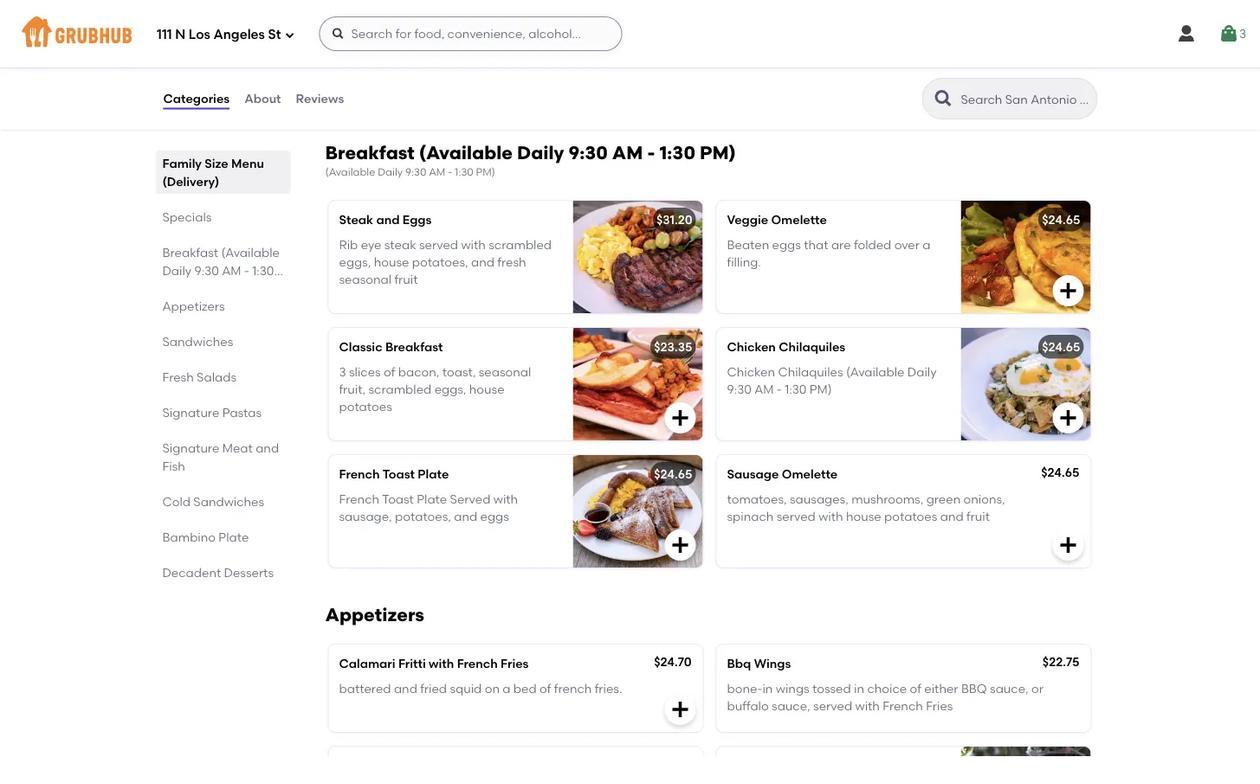 Task type: vqa. For each thing, say whether or not it's contained in the screenshot.
Kotija Jr Taco Shop logo Save this restaurant image
no



Task type: describe. For each thing, give the bounding box(es) containing it.
decadent desserts
[[162, 566, 274, 580]]

fresh
[[162, 370, 194, 385]]

rib
[[339, 237, 358, 252]]

1 horizontal spatial sauce,
[[990, 681, 1029, 696]]

a inside the beaten eggs that are folded over a filling.
[[923, 237, 931, 252]]

steak
[[339, 213, 373, 227]]

1:30 inside breakfast (available daily 9:30 am - 1:30 pm) appetizers
[[252, 263, 274, 278]]

steak and eggs
[[339, 213, 432, 227]]

beaten eggs that are folded over a filling.
[[727, 237, 931, 269]]

calamari fritti with french fries
[[339, 657, 529, 672]]

mint
[[486, 74, 513, 88]]

proceed to checkout button
[[993, 555, 1225, 586]]

signature meat and fish tab
[[162, 439, 284, 475]]

bbq wings
[[727, 657, 791, 672]]

buffalo
[[727, 699, 769, 714]]

toast,
[[442, 365, 476, 379]]

appetizers tab
[[162, 297, 284, 315]]

chilaquiles for chicken chilaquiles
[[779, 340, 845, 355]]

with inside the french toast plate  served with sausage, potatoes, and eggs
[[493, 492, 518, 507]]

$24.70
[[654, 655, 692, 670]]

pm) inside breakfast (available daily 9:30 am - 1:30 pm) appetizers
[[162, 281, 185, 296]]

am inside breakfast (available daily 9:30 am - 1:30 pm) appetizers
[[222, 263, 241, 278]]

eggs
[[403, 213, 432, 227]]

1 horizontal spatial appetizers
[[325, 605, 424, 627]]

to
[[1099, 563, 1111, 578]]

toast for french toast plate  served with sausage, potatoes, and eggs
[[382, 492, 414, 507]]

size
[[205, 156, 228, 171]]

potatoes, inside seared lamb chops drizzled with balsamic served with mash potatoes, sauteed asparagus, carrots, and roasted tomato and mint jelly
[[402, 56, 458, 71]]

1 vertical spatial sandwiches
[[193, 495, 264, 509]]

chops
[[417, 38, 453, 53]]

categories button
[[162, 68, 231, 130]]

daily inside chicken chilaquiles  (available daily 9:30 am - 1:30 pm)
[[908, 365, 937, 379]]

sausage omelette
[[727, 467, 838, 482]]

steak and eggs image
[[573, 201, 703, 314]]

of inside bone-in wings tossed in choice of either bbq sauce, or buffalo sauce, served with french fries
[[910, 681, 921, 696]]

sausages,
[[790, 492, 849, 507]]

svg image inside main navigation navigation
[[331, 27, 345, 41]]

decadent desserts tab
[[162, 564, 284, 582]]

2 vertical spatial breakfast
[[385, 340, 443, 355]]

fruit inside 'tomatoes, sausages, mushrooms, green onions, spinach served with house potatoes and fruit'
[[967, 509, 990, 524]]

potatoes inside 'tomatoes, sausages, mushrooms, green onions, spinach served with house potatoes and fruit'
[[884, 509, 937, 524]]

breakfast (available daily 9:30 am - 1:30 pm) (available daily 9:30 am - 1:30 pm)
[[325, 142, 736, 179]]

new zealand rack of lamb
[[339, 14, 503, 29]]

rack
[[421, 14, 451, 29]]

st
[[268, 27, 281, 43]]

battered and fried squid on a bed of french fries.
[[339, 681, 622, 696]]

roasted
[[365, 74, 411, 88]]

french inside bone-in wings tossed in choice of either bbq sauce, or buffalo sauce, served with french fries
[[883, 699, 923, 714]]

checkout
[[1114, 563, 1172, 578]]

veggie omelette
[[727, 213, 827, 227]]

111
[[157, 27, 172, 43]]

fresh
[[497, 255, 526, 269]]

eggs, inside 3 slices of bacon, toast, seasonal fruit, scrambled eggs, house potatoes
[[434, 382, 466, 397]]

bed
[[513, 681, 537, 696]]

toast for french toast plate
[[383, 467, 415, 482]]

eggs inside the beaten eggs that are folded over a filling.
[[772, 237, 801, 252]]

drizzled
[[456, 38, 501, 53]]

scrambled inside the rib eye steak served with scrambled eggs, house potatoes, and fresh seasonal fruit
[[489, 237, 552, 252]]

and inside the rib eye steak served with scrambled eggs, house potatoes, and fresh seasonal fruit
[[471, 255, 494, 269]]

plate for french toast plate  served with sausage, potatoes, and eggs
[[417, 492, 447, 507]]

plate inside bambino plate tab
[[219, 530, 249, 545]]

$24.65 for chicken chilaquiles  (available daily 9:30 am - 1:30 pm)
[[1042, 340, 1080, 355]]

family size menu (delivery)
[[162, 156, 264, 189]]

rib eye steak served with scrambled eggs, house potatoes, and fresh seasonal fruit
[[339, 237, 552, 287]]

potatoes inside 3 slices of bacon, toast, seasonal fruit, scrambled eggs, house potatoes
[[339, 400, 392, 414]]

0 vertical spatial sandwiches
[[162, 334, 233, 349]]

asparagus,
[[512, 56, 578, 71]]

chicken chilaquiles  (available daily 9:30 am - 1:30 pm)
[[727, 365, 937, 397]]

search icon image
[[933, 88, 954, 109]]

2 in from the left
[[854, 681, 864, 696]]

reviews
[[296, 91, 344, 106]]

slices
[[349, 365, 381, 379]]

with inside 'tomatoes, sausages, mushrooms, green onions, spinach served with house potatoes and fruit'
[[819, 509, 843, 524]]

svg image for pm)
[[1058, 408, 1079, 429]]

main navigation navigation
[[0, 0, 1260, 68]]

- inside chicken chilaquiles  (available daily 9:30 am - 1:30 pm)
[[777, 382, 782, 397]]

or
[[1032, 681, 1044, 696]]

seasonal inside the rib eye steak served with scrambled eggs, house potatoes, and fresh seasonal fruit
[[339, 272, 392, 287]]

1 vertical spatial a
[[503, 681, 511, 696]]

and inside the french toast plate  served with sausage, potatoes, and eggs
[[454, 509, 477, 524]]

onions,
[[964, 492, 1005, 507]]

tomatoes, sausages, mushrooms, green onions, spinach served with house potatoes and fruit
[[727, 492, 1005, 524]]

french inside the french toast plate  served with sausage, potatoes, and eggs
[[339, 492, 379, 507]]

(available inside chicken chilaquiles  (available daily 9:30 am - 1:30 pm)
[[846, 365, 905, 379]]

about button
[[244, 68, 282, 130]]

mushrooms,
[[852, 492, 924, 507]]

new
[[339, 14, 366, 29]]

breakfast (available daily 9:30 am - 1:30 pm) tab
[[162, 243, 284, 296]]

veggie
[[727, 213, 768, 227]]

of right rack on the left
[[454, 14, 466, 29]]

jelly
[[516, 74, 538, 88]]

and up reviews
[[339, 74, 362, 88]]

tomato
[[414, 74, 457, 88]]

seasonal inside 3 slices of bacon, toast, seasonal fruit, scrambled eggs, house potatoes
[[479, 365, 531, 379]]

breakfast for breakfast (available daily 9:30 am - 1:30 pm) appetizers
[[162, 245, 218, 260]]

calamari
[[339, 657, 395, 672]]

on
[[485, 681, 500, 696]]

lamb
[[469, 14, 503, 29]]

$22.75
[[1043, 655, 1080, 670]]

antipasto image
[[961, 747, 1091, 758]]

breakfast (available daily 9:30 am - 1:30 pm) appetizers
[[162, 245, 280, 314]]

9:30 inside chicken chilaquiles  (available daily 9:30 am - 1:30 pm)
[[727, 382, 752, 397]]

$23.35
[[654, 340, 692, 355]]

classic breakfast
[[339, 340, 443, 355]]

specials
[[162, 210, 212, 224]]

chicken chilaquiles image
[[961, 328, 1091, 441]]

signature pastas tab
[[162, 404, 284, 422]]

3 for 3 slices of bacon, toast, seasonal fruit, scrambled eggs, house potatoes
[[339, 365, 346, 379]]

fries.
[[595, 681, 622, 696]]

bambino plate
[[162, 530, 249, 545]]

decadent
[[162, 566, 221, 580]]

house inside the rib eye steak served with scrambled eggs, house potatoes, and fresh seasonal fruit
[[374, 255, 409, 269]]

daily inside breakfast (available daily 9:30 am - 1:30 pm) appetizers
[[162, 263, 192, 278]]

svg image inside 3 button
[[1218, 23, 1239, 44]]

fritti
[[398, 657, 426, 672]]

signature for signature meat and fish
[[162, 441, 219, 456]]

carrots,
[[581, 56, 626, 71]]

$24.65 for beaten eggs that are folded over a filling.
[[1042, 213, 1080, 227]]

lamb
[[384, 38, 415, 53]]

- inside breakfast (available daily 9:30 am - 1:30 pm) appetizers
[[244, 263, 249, 278]]

green
[[926, 492, 961, 507]]

house inside 'tomatoes, sausages, mushrooms, green onions, spinach served with house potatoes and fruit'
[[846, 509, 881, 524]]

house inside 3 slices of bacon, toast, seasonal fruit, scrambled eggs, house potatoes
[[469, 382, 505, 397]]

squid
[[450, 681, 482, 696]]

mash
[[367, 56, 399, 71]]

3 for 3
[[1239, 26, 1246, 41]]

about
[[244, 91, 281, 106]]

bbq
[[727, 657, 751, 672]]

Search for food, convenience, alcohol... search field
[[319, 16, 622, 51]]

fruit,
[[339, 382, 366, 397]]

sausage
[[727, 467, 779, 482]]

$31.20
[[656, 213, 692, 227]]

pm) inside chicken chilaquiles  (available daily 9:30 am - 1:30 pm)
[[810, 382, 832, 397]]

served inside seared lamb chops drizzled with balsamic served with mash potatoes, sauteed asparagus, carrots, and roasted tomato and mint jelly
[[589, 38, 628, 53]]

sauteed
[[461, 56, 509, 71]]

signature pastas
[[162, 405, 262, 420]]

potatoes, inside the rib eye steak served with scrambled eggs, house potatoes, and fresh seasonal fruit
[[412, 255, 468, 269]]

balsamic
[[531, 38, 586, 53]]



Task type: locate. For each thing, give the bounding box(es) containing it.
a
[[923, 237, 931, 252], [503, 681, 511, 696]]

0 horizontal spatial a
[[503, 681, 511, 696]]

0 horizontal spatial fruit
[[394, 272, 418, 287]]

seasonal right 'toast,'
[[479, 365, 531, 379]]

angeles
[[213, 27, 265, 43]]

breakfast down specials
[[162, 245, 218, 260]]

1 vertical spatial toast
[[382, 492, 414, 507]]

sandwiches up bambino plate tab at the bottom left of the page
[[193, 495, 264, 509]]

chilaquiles
[[779, 340, 845, 355], [778, 365, 843, 379]]

fruit inside the rib eye steak served with scrambled eggs, house potatoes, and fresh seasonal fruit
[[394, 272, 418, 287]]

plate for french toast plate
[[418, 467, 449, 482]]

fruit
[[394, 272, 418, 287], [967, 509, 990, 524]]

3 inside button
[[1239, 26, 1246, 41]]

eggs, down 'toast,'
[[434, 382, 466, 397]]

1 vertical spatial fries
[[926, 699, 953, 714]]

toast inside the french toast plate  served with sausage, potatoes, and eggs
[[382, 492, 414, 507]]

eggs down veggie omelette
[[772, 237, 801, 252]]

are
[[831, 237, 851, 252]]

toast up the french toast plate  served with sausage, potatoes, and eggs
[[383, 467, 415, 482]]

and down sauteed
[[460, 74, 484, 88]]

classic breakfast image
[[573, 328, 703, 441]]

1 vertical spatial chicken
[[727, 365, 775, 379]]

fried
[[420, 681, 447, 696]]

0 vertical spatial fruit
[[394, 272, 418, 287]]

svg image
[[331, 27, 345, 41], [1058, 281, 1079, 301], [670, 408, 691, 429], [1058, 408, 1079, 429], [670, 700, 691, 721]]

specials tab
[[162, 208, 284, 226]]

tossed
[[812, 681, 851, 696]]

2 toast from the top
[[382, 492, 414, 507]]

2 vertical spatial house
[[846, 509, 881, 524]]

over
[[894, 237, 920, 252]]

bambino
[[162, 530, 216, 545]]

sauce, down the wings
[[772, 699, 810, 714]]

sauce,
[[990, 681, 1029, 696], [772, 699, 810, 714]]

1:30 inside chicken chilaquiles  (available daily 9:30 am - 1:30 pm)
[[785, 382, 807, 397]]

1 horizontal spatial seasonal
[[479, 365, 531, 379]]

in left the wings
[[763, 681, 773, 696]]

1 vertical spatial potatoes
[[884, 509, 937, 524]]

omelette for sausages,
[[782, 467, 838, 482]]

breakfast up steak
[[325, 142, 415, 164]]

0 horizontal spatial house
[[374, 255, 409, 269]]

(delivery)
[[162, 174, 219, 189]]

fish
[[162, 459, 185, 474]]

0 horizontal spatial seasonal
[[339, 272, 392, 287]]

potatoes down mushrooms,
[[884, 509, 937, 524]]

bambino plate tab
[[162, 528, 284, 547]]

choice
[[867, 681, 907, 696]]

signature meat and fish
[[162, 441, 279, 474]]

sausage,
[[339, 509, 392, 524]]

2 vertical spatial potatoes,
[[395, 509, 451, 524]]

pastas
[[222, 405, 262, 420]]

chicken inside chicken chilaquiles  (available daily 9:30 am - 1:30 pm)
[[727, 365, 775, 379]]

house down 'toast,'
[[469, 382, 505, 397]]

and inside 'tomatoes, sausages, mushrooms, green onions, spinach served with house potatoes and fruit'
[[940, 509, 964, 524]]

plate left served
[[417, 492, 447, 507]]

2 vertical spatial plate
[[219, 530, 249, 545]]

svg image
[[1176, 23, 1197, 44], [1218, 23, 1239, 44], [284, 30, 295, 40], [670, 535, 691, 556], [1058, 535, 1079, 556]]

wings
[[754, 657, 791, 672]]

in right tossed
[[854, 681, 864, 696]]

eggs
[[772, 237, 801, 252], [480, 509, 509, 524]]

served down tossed
[[813, 699, 852, 714]]

seasonal
[[339, 272, 392, 287], [479, 365, 531, 379]]

served
[[450, 492, 491, 507]]

zealand
[[369, 14, 418, 29]]

with down seared
[[339, 56, 364, 71]]

1 horizontal spatial potatoes
[[884, 509, 937, 524]]

1 vertical spatial signature
[[162, 441, 219, 456]]

chilaquiles up chicken chilaquiles  (available daily 9:30 am - 1:30 pm)
[[779, 340, 845, 355]]

0 vertical spatial eggs,
[[339, 255, 371, 269]]

omelette up that
[[771, 213, 827, 227]]

0 horizontal spatial scrambled
[[368, 382, 432, 397]]

plate inside the french toast plate  served with sausage, potatoes, and eggs
[[417, 492, 447, 507]]

0 vertical spatial house
[[374, 255, 409, 269]]

appetizers up calamari
[[325, 605, 424, 627]]

with right steak
[[461, 237, 486, 252]]

fries up bed
[[501, 657, 529, 672]]

breakfast inside breakfast (available daily 9:30 am - 1:30 pm) (available daily 9:30 am - 1:30 pm)
[[325, 142, 415, 164]]

fries down the either
[[926, 699, 953, 714]]

chilaquiles inside chicken chilaquiles  (available daily 9:30 am - 1:30 pm)
[[778, 365, 843, 379]]

1 vertical spatial seasonal
[[479, 365, 531, 379]]

1 vertical spatial eggs,
[[434, 382, 466, 397]]

3 button
[[1218, 18, 1246, 49]]

1 horizontal spatial scrambled
[[489, 237, 552, 252]]

fruit down onions,
[[967, 509, 990, 524]]

1 horizontal spatial a
[[923, 237, 931, 252]]

steak
[[384, 237, 416, 252]]

sauce, left or
[[990, 681, 1029, 696]]

and inside signature meat and fish
[[256, 441, 279, 456]]

breakfast inside breakfast (available daily 9:30 am - 1:30 pm) appetizers
[[162, 245, 218, 260]]

n
[[175, 27, 186, 43]]

pm)
[[700, 142, 736, 164], [476, 166, 495, 179], [162, 281, 185, 296], [810, 382, 832, 397]]

0 horizontal spatial eggs
[[480, 509, 509, 524]]

cold
[[162, 495, 191, 509]]

chilaquiles down chicken chilaquiles
[[778, 365, 843, 379]]

categories
[[163, 91, 230, 106]]

menu
[[231, 156, 264, 171]]

of down classic breakfast
[[384, 365, 395, 379]]

that
[[804, 237, 828, 252]]

in
[[763, 681, 773, 696], [854, 681, 864, 696]]

los
[[189, 27, 210, 43]]

1 signature from the top
[[162, 405, 219, 420]]

house down mushrooms,
[[846, 509, 881, 524]]

$24.65 for french toast plate  served with sausage, potatoes, and eggs
[[654, 467, 692, 482]]

0 vertical spatial potatoes,
[[402, 56, 458, 71]]

with down the sausages,
[[819, 509, 843, 524]]

2 horizontal spatial house
[[846, 509, 881, 524]]

eggs, down rib
[[339, 255, 371, 269]]

with inside the rib eye steak served with scrambled eggs, house potatoes, and fresh seasonal fruit
[[461, 237, 486, 252]]

am inside chicken chilaquiles  (available daily 9:30 am - 1:30 pm)
[[755, 382, 774, 397]]

chicken right $23.35
[[727, 340, 776, 355]]

0 vertical spatial fries
[[501, 657, 529, 672]]

9:30 inside breakfast (available daily 9:30 am - 1:30 pm) appetizers
[[194, 263, 219, 278]]

seasonal down eye
[[339, 272, 392, 287]]

and left fresh
[[471, 255, 494, 269]]

eggs down served
[[480, 509, 509, 524]]

0 vertical spatial sauce,
[[990, 681, 1029, 696]]

beaten
[[727, 237, 769, 252]]

0 vertical spatial 3
[[1239, 26, 1246, 41]]

1 horizontal spatial eggs,
[[434, 382, 466, 397]]

served down the sausages,
[[777, 509, 816, 524]]

classic
[[339, 340, 382, 355]]

svg image for french
[[670, 700, 691, 721]]

signature up fish
[[162, 441, 219, 456]]

fruit down steak
[[394, 272, 418, 287]]

0 horizontal spatial potatoes
[[339, 400, 392, 414]]

1 horizontal spatial fries
[[926, 699, 953, 714]]

appetizers inside breakfast (available daily 9:30 am - 1:30 pm) appetizers
[[162, 299, 225, 314]]

chilaquiles for chicken chilaquiles  (available daily 9:30 am - 1:30 pm)
[[778, 365, 843, 379]]

potatoes, inside the french toast plate  served with sausage, potatoes, and eggs
[[395, 509, 451, 524]]

and up steak
[[376, 213, 400, 227]]

1 vertical spatial appetizers
[[325, 605, 424, 627]]

0 vertical spatial plate
[[418, 467, 449, 482]]

fresh salads
[[162, 370, 236, 385]]

eggs inside the french toast plate  served with sausage, potatoes, and eggs
[[480, 509, 509, 524]]

0 horizontal spatial fries
[[501, 657, 529, 672]]

0 vertical spatial omelette
[[771, 213, 827, 227]]

breakfast up bacon,
[[385, 340, 443, 355]]

$24.65
[[1042, 213, 1080, 227], [1042, 340, 1080, 355], [1041, 466, 1080, 480], [654, 467, 692, 482]]

1 vertical spatial potatoes,
[[412, 255, 468, 269]]

bacon,
[[398, 365, 440, 379]]

battered
[[339, 681, 391, 696]]

french toast plate  served with sausage, potatoes, and eggs
[[339, 492, 518, 524]]

family
[[162, 156, 202, 171]]

and down served
[[454, 509, 477, 524]]

meat
[[222, 441, 253, 456]]

fresh salads tab
[[162, 368, 284, 386]]

and down green on the right of the page
[[940, 509, 964, 524]]

proceed to checkout
[[1046, 563, 1172, 578]]

scrambled down bacon,
[[368, 382, 432, 397]]

with up fried
[[429, 657, 454, 672]]

1 vertical spatial chilaquiles
[[778, 365, 843, 379]]

omelette up the sausages,
[[782, 467, 838, 482]]

0 vertical spatial a
[[923, 237, 931, 252]]

omelette for eggs
[[771, 213, 827, 227]]

house down steak
[[374, 255, 409, 269]]

cold sandwiches tab
[[162, 493, 284, 511]]

filling.
[[727, 255, 761, 269]]

eye
[[361, 237, 382, 252]]

eggs, inside the rib eye steak served with scrambled eggs, house potatoes, and fresh seasonal fruit
[[339, 255, 371, 269]]

spinach
[[727, 509, 774, 524]]

fries inside bone-in wings tossed in choice of either bbq sauce, or buffalo sauce, served with french fries
[[926, 699, 953, 714]]

proceed
[[1046, 563, 1096, 578]]

chicken down chicken chilaquiles
[[727, 365, 775, 379]]

1 vertical spatial sauce,
[[772, 699, 810, 714]]

am
[[612, 142, 643, 164], [429, 166, 445, 179], [222, 263, 241, 278], [755, 382, 774, 397]]

scrambled up fresh
[[489, 237, 552, 252]]

0 vertical spatial potatoes
[[339, 400, 392, 414]]

2 chicken from the top
[[727, 365, 775, 379]]

0 vertical spatial appetizers
[[162, 299, 225, 314]]

of right bed
[[540, 681, 551, 696]]

1 vertical spatial fruit
[[967, 509, 990, 524]]

3
[[1239, 26, 1246, 41], [339, 365, 346, 379]]

1 vertical spatial plate
[[417, 492, 447, 507]]

0 vertical spatial breakfast
[[325, 142, 415, 164]]

bone-
[[727, 681, 763, 696]]

1 horizontal spatial house
[[469, 382, 505, 397]]

0 vertical spatial signature
[[162, 405, 219, 420]]

appetizers up the sandwiches tab
[[162, 299, 225, 314]]

0 horizontal spatial eggs,
[[339, 255, 371, 269]]

fries
[[501, 657, 529, 672], [926, 699, 953, 714]]

0 horizontal spatial appetizers
[[162, 299, 225, 314]]

signature inside signature meat and fish
[[162, 441, 219, 456]]

3 slices of bacon, toast, seasonal fruit, scrambled eggs, house potatoes
[[339, 365, 531, 414]]

chicken for chicken chilaquiles
[[727, 340, 776, 355]]

(available inside breakfast (available daily 9:30 am - 1:30 pm) appetizers
[[221, 245, 280, 260]]

served down eggs
[[419, 237, 458, 252]]

plate down cold sandwiches tab
[[219, 530, 249, 545]]

1 in from the left
[[763, 681, 773, 696]]

plate
[[418, 467, 449, 482], [417, 492, 447, 507], [219, 530, 249, 545]]

1 horizontal spatial 3
[[1239, 26, 1246, 41]]

of left the either
[[910, 681, 921, 696]]

desserts
[[224, 566, 274, 580]]

1:30
[[660, 142, 695, 164], [455, 166, 474, 179], [252, 263, 274, 278], [785, 382, 807, 397]]

chicken chilaquiles
[[727, 340, 845, 355]]

2 signature from the top
[[162, 441, 219, 456]]

french toast plate image
[[573, 456, 703, 568]]

svg image for eggs,
[[670, 408, 691, 429]]

0 horizontal spatial in
[[763, 681, 773, 696]]

1 horizontal spatial fruit
[[967, 509, 990, 524]]

and right meat
[[256, 441, 279, 456]]

1 chicken from the top
[[727, 340, 776, 355]]

0 horizontal spatial sauce,
[[772, 699, 810, 714]]

signature for signature pastas
[[162, 405, 219, 420]]

with up asparagus,
[[504, 38, 529, 53]]

potatoes,
[[402, 56, 458, 71], [412, 255, 468, 269], [395, 509, 451, 524]]

0 vertical spatial chilaquiles
[[779, 340, 845, 355]]

potatoes, down chops
[[402, 56, 458, 71]]

1 vertical spatial omelette
[[782, 467, 838, 482]]

sandwiches
[[162, 334, 233, 349], [193, 495, 264, 509]]

family size menu (delivery) tab
[[162, 154, 284, 191]]

1 horizontal spatial in
[[854, 681, 864, 696]]

potatoes down the fruit,
[[339, 400, 392, 414]]

plate up the french toast plate  served with sausage, potatoes, and eggs
[[418, 467, 449, 482]]

0 vertical spatial eggs
[[772, 237, 801, 252]]

served inside bone-in wings tossed in choice of either bbq sauce, or buffalo sauce, served with french fries
[[813, 699, 852, 714]]

eggs,
[[339, 255, 371, 269], [434, 382, 466, 397]]

1 vertical spatial breakfast
[[162, 245, 218, 260]]

0 vertical spatial chicken
[[727, 340, 776, 355]]

signature
[[162, 405, 219, 420], [162, 441, 219, 456]]

signature down the fresh salads
[[162, 405, 219, 420]]

1 toast from the top
[[383, 467, 415, 482]]

1 vertical spatial house
[[469, 382, 505, 397]]

with right served
[[493, 492, 518, 507]]

0 horizontal spatial 3
[[339, 365, 346, 379]]

chicken for chicken chilaquiles  (available daily 9:30 am - 1:30 pm)
[[727, 365, 775, 379]]

potatoes, down served
[[395, 509, 451, 524]]

1 horizontal spatial eggs
[[772, 237, 801, 252]]

veggie omelette image
[[961, 201, 1091, 314]]

seared lamb chops drizzled with balsamic served with mash potatoes, sauteed asparagus, carrots, and roasted tomato and mint jelly
[[339, 38, 628, 88]]

0 vertical spatial scrambled
[[489, 237, 552, 252]]

breakfast for breakfast (available daily 9:30 am - 1:30 pm) (available daily 9:30 am - 1:30 pm)
[[325, 142, 415, 164]]

potatoes, down steak
[[412, 255, 468, 269]]

0 vertical spatial seasonal
[[339, 272, 392, 287]]

french
[[339, 467, 380, 482], [339, 492, 379, 507], [457, 657, 498, 672], [883, 699, 923, 714]]

with inside bone-in wings tossed in choice of either bbq sauce, or buffalo sauce, served with french fries
[[855, 699, 880, 714]]

1 vertical spatial 3
[[339, 365, 346, 379]]

a right on
[[503, 681, 511, 696]]

Search San Antonio Winery Los Angeles search field
[[959, 91, 1092, 107]]

with down 'choice'
[[855, 699, 880, 714]]

3 inside 3 slices of bacon, toast, seasonal fruit, scrambled eggs, house potatoes
[[339, 365, 346, 379]]

of inside 3 slices of bacon, toast, seasonal fruit, scrambled eggs, house potatoes
[[384, 365, 395, 379]]

signature inside tab
[[162, 405, 219, 420]]

a right over
[[923, 237, 931, 252]]

served up carrots,
[[589, 38, 628, 53]]

sandwiches up the fresh salads
[[162, 334, 233, 349]]

and down the fritti
[[394, 681, 417, 696]]

served inside the rib eye steak served with scrambled eggs, house potatoes, and fresh seasonal fruit
[[419, 237, 458, 252]]

toast down french toast plate
[[382, 492, 414, 507]]

sandwiches tab
[[162, 333, 284, 351]]

1 vertical spatial scrambled
[[368, 382, 432, 397]]

1 vertical spatial eggs
[[480, 509, 509, 524]]

tomatoes,
[[727, 492, 787, 507]]

french
[[554, 681, 592, 696]]

either
[[924, 681, 958, 696]]

french toast plate
[[339, 467, 449, 482]]

scrambled inside 3 slices of bacon, toast, seasonal fruit, scrambled eggs, house potatoes
[[368, 382, 432, 397]]

seared
[[339, 38, 381, 53]]

served inside 'tomatoes, sausages, mushrooms, green onions, spinach served with house potatoes and fruit'
[[777, 509, 816, 524]]

and
[[339, 74, 362, 88], [460, 74, 484, 88], [376, 213, 400, 227], [471, 255, 494, 269], [256, 441, 279, 456], [454, 509, 477, 524], [940, 509, 964, 524], [394, 681, 417, 696]]

0 vertical spatial toast
[[383, 467, 415, 482]]

salads
[[197, 370, 236, 385]]



